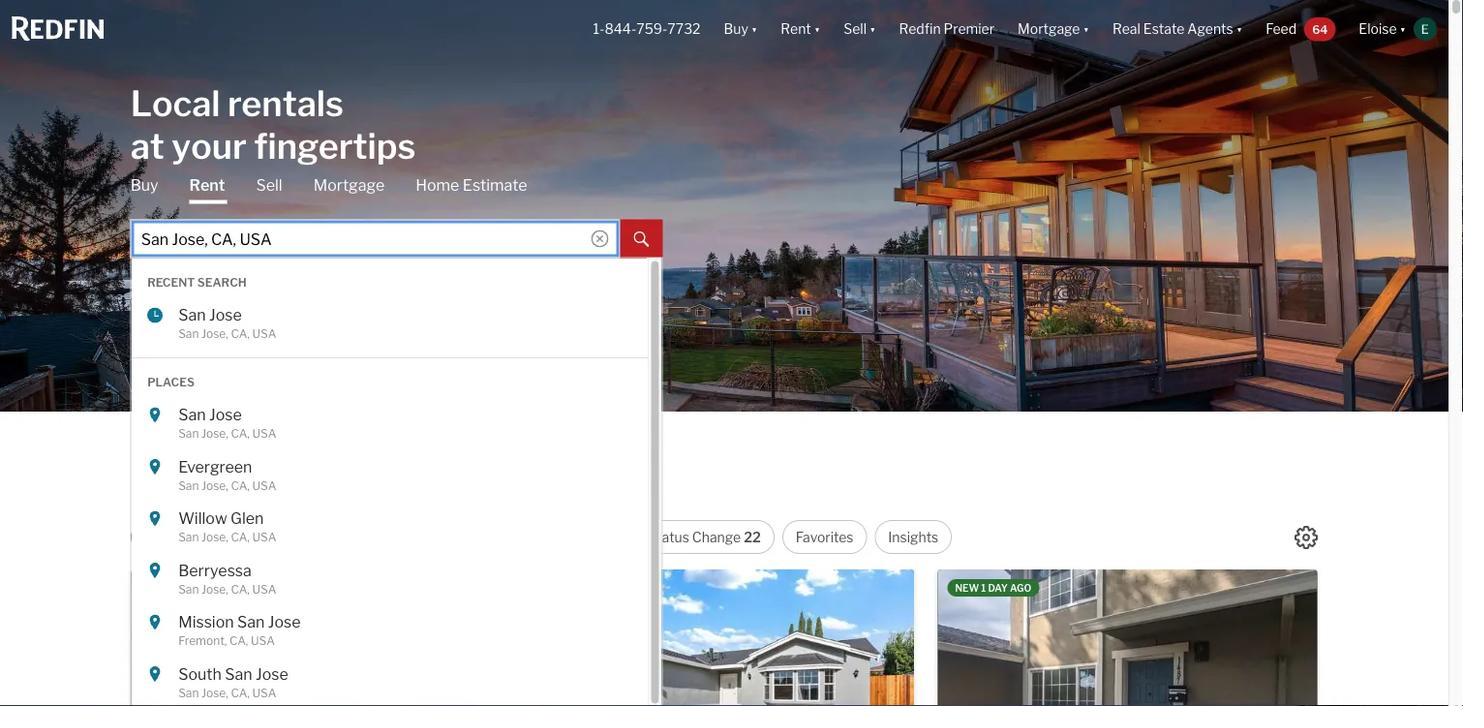 Task type: vqa. For each thing, say whether or not it's contained in the screenshot.


Task type: describe. For each thing, give the bounding box(es) containing it.
all
[[149, 529, 166, 545]]

▾ for mortgage ▾
[[1084, 21, 1090, 37]]

mission san jose fremont, ca, usa
[[178, 612, 300, 648]]

mortgage ▾ button
[[1007, 0, 1101, 58]]

change
[[692, 529, 741, 545]]

san down recent search
[[178, 305, 205, 324]]

ca, up evergreen on the bottom of the page
[[231, 426, 249, 440]]

1 photo of 2952 stanhope dr, san jose, ca 95121 image from the left
[[535, 570, 915, 706]]

evergreen san jose, ca, usa
[[178, 457, 276, 492]]

jose inside the south san jose san jose, ca, usa
[[255, 664, 288, 683]]

Open House radio
[[428, 520, 544, 554]]

premier
[[944, 21, 995, 37]]

berryessa
[[178, 560, 251, 579]]

1-844-759-7732
[[593, 21, 701, 37]]

eloise
[[1360, 21, 1397, 37]]

south
[[178, 664, 221, 683]]

south san jose san jose, ca, usa
[[178, 664, 288, 699]]

local rentals at your fingertips
[[130, 82, 416, 167]]

real estate agents ▾ button
[[1101, 0, 1255, 58]]

photo of 2893 glen frost ct, san jose, ca 95148 image
[[131, 570, 511, 706]]

home estimate link
[[416, 175, 528, 196]]

option group containing all
[[131, 520, 952, 554]]

real estate agents ▾
[[1113, 21, 1243, 37]]

844-
[[605, 21, 637, 37]]

jose, inside the south san jose san jose, ca, usa
[[201, 685, 228, 699]]

Sold radio
[[552, 520, 627, 554]]

real estate agents ▾ link
[[1113, 0, 1243, 58]]

rent ▾ button
[[769, 0, 832, 58]]

2 photo of 1487 tierra buena dr, san jose, ca 95121 image from the left
[[1318, 570, 1464, 706]]

▾ for rent ▾
[[815, 21, 821, 37]]

mission san jose link
[[178, 612, 590, 632]]

eloise ▾
[[1360, 21, 1407, 37]]

san right south
[[224, 664, 252, 683]]

Favorites radio
[[783, 520, 867, 554]]

insights
[[889, 529, 939, 545]]

estate
[[1144, 21, 1185, 37]]

ago for new 1 day ago
[[1010, 582, 1032, 594]]

new 1 day ago
[[956, 582, 1032, 594]]

sell for sell ▾
[[844, 21, 867, 37]]

jose down search
[[209, 305, 241, 324]]

agents
[[1188, 21, 1234, 37]]

ca, inside berryessa san jose, ca, usa
[[231, 582, 249, 596]]

759-
[[637, 21, 668, 37]]

san up evergreen on the bottom of the page
[[178, 426, 199, 440]]

hrs
[[182, 582, 203, 594]]

rent for rent
[[189, 176, 225, 195]]

places
[[147, 374, 194, 388]]

sell for sell
[[256, 176, 283, 195]]

san inside "evergreen san jose, ca, usa"
[[178, 478, 199, 492]]

new
[[228, 529, 257, 545]]

2 jose, from the top
[[201, 426, 228, 440]]

64 inside the all "radio"
[[169, 529, 188, 545]]

1 photo of 1487 tierra buena dr, san jose, ca 95121 image from the left
[[938, 570, 1318, 706]]

san down south
[[178, 685, 199, 699]]

willow
[[178, 509, 227, 527]]

usa inside mission san jose fremont, ca, usa
[[250, 634, 275, 648]]

fremont,
[[178, 634, 227, 648]]

buy ▾
[[724, 21, 758, 37]]

san down places
[[178, 405, 205, 424]]

evergreen link
[[178, 457, 590, 476]]

mortgage link
[[314, 175, 385, 196]]

City, Address, School, Building, ZIP search field
[[130, 219, 621, 258]]

at
[[130, 124, 164, 167]]

status
[[649, 529, 690, 545]]

usa inside the south san jose san jose, ca, usa
[[252, 685, 276, 699]]

recent
[[147, 275, 195, 289]]

recent search
[[147, 275, 246, 289]]

ago for new 7 hrs ago
[[205, 582, 227, 594]]

clear input button
[[592, 230, 609, 248]]

san inside mission san jose fremont, ca, usa
[[237, 612, 264, 631]]

1
[[982, 582, 986, 594]]

tab list containing buy
[[130, 175, 663, 706]]

ca, inside willow glen san jose, ca, usa
[[231, 530, 249, 544]]

▾ for sell ▾
[[870, 21, 876, 37]]

day
[[989, 582, 1008, 594]]



Task type: locate. For each thing, give the bounding box(es) containing it.
san down evergreen on the bottom of the page
[[178, 478, 199, 492]]

new 7 hrs ago
[[149, 582, 227, 594]]

ca, down evergreen on the bottom of the page
[[231, 478, 249, 492]]

ca, inside mission san jose fremont, ca, usa
[[229, 634, 248, 648]]

san jose san jose, ca, usa down search
[[178, 305, 276, 341]]

1 horizontal spatial buy
[[724, 21, 749, 37]]

▾ left user photo at the right of page
[[1400, 21, 1407, 37]]

san inside willow glen san jose, ca, usa
[[178, 530, 199, 544]]

local
[[130, 82, 220, 124]]

2 ▾ from the left
[[815, 21, 821, 37]]

64 left eloise
[[1313, 22, 1329, 36]]

sell ▾ button
[[844, 0, 876, 58]]

south san jose link
[[178, 664, 590, 683]]

▾ left redfin
[[870, 21, 876, 37]]

sell ▾
[[844, 21, 876, 37]]

buy link
[[130, 175, 158, 196]]

buy for buy
[[130, 176, 158, 195]]

jose down mission san jose fremont, ca, usa
[[255, 664, 288, 683]]

1 vertical spatial san jose link
[[178, 405, 590, 424]]

22
[[744, 529, 761, 545]]

2 san jose san jose, ca, usa from the top
[[178, 405, 276, 440]]

buy ▾ button
[[713, 0, 769, 58]]

option group
[[131, 520, 952, 554]]

real
[[1113, 21, 1141, 37]]

1 horizontal spatial ago
[[1010, 582, 1032, 594]]

buy right 7732
[[724, 21, 749, 37]]

sell inside dropdown button
[[844, 21, 867, 37]]

New radio
[[214, 520, 290, 554]]

▾
[[752, 21, 758, 37], [815, 21, 821, 37], [870, 21, 876, 37], [1084, 21, 1090, 37], [1237, 21, 1243, 37], [1400, 21, 1407, 37]]

ca, inside "evergreen san jose, ca, usa"
[[231, 478, 249, 492]]

san jose link for places
[[178, 405, 590, 424]]

usa inside "evergreen san jose, ca, usa"
[[252, 478, 276, 492]]

jose down berryessa san jose, ca, usa
[[268, 612, 300, 631]]

mortgage ▾ button
[[1018, 0, 1090, 58]]

1 horizontal spatial sell
[[844, 21, 867, 37]]

jose, down south
[[201, 685, 228, 699]]

1 ▾ from the left
[[752, 21, 758, 37]]

jose, inside willow glen san jose, ca, usa
[[201, 530, 228, 544]]

home
[[416, 176, 460, 195]]

1 horizontal spatial 64
[[1313, 22, 1329, 36]]

ca, inside the south san jose san jose, ca, usa
[[231, 685, 249, 699]]

estimate
[[463, 176, 528, 195]]

jose up evergreen on the bottom of the page
[[209, 405, 241, 424]]

rent down your
[[189, 176, 225, 195]]

0 horizontal spatial new
[[149, 582, 173, 594]]

1 vertical spatial san jose san jose, ca, usa
[[178, 405, 276, 440]]

jose, inside "evergreen san jose, ca, usa"
[[201, 478, 228, 492]]

new left 7
[[149, 582, 173, 594]]

usa inside willow glen san jose, ca, usa
[[252, 530, 276, 544]]

san jose san jose, ca, usa
[[178, 305, 276, 341], [178, 405, 276, 440]]

▾ right "agents"
[[1237, 21, 1243, 37]]

san jose san jose, ca, usa for places
[[178, 405, 276, 440]]

usa
[[252, 326, 276, 341], [252, 426, 276, 440], [252, 478, 276, 492], [252, 530, 276, 544], [252, 582, 276, 596], [250, 634, 275, 648], [252, 685, 276, 699]]

0 vertical spatial sell
[[844, 21, 867, 37]]

0 vertical spatial rent
[[781, 21, 812, 37]]

your
[[172, 124, 247, 167]]

buy
[[724, 21, 749, 37], [130, 176, 158, 195]]

▾ for eloise ▾
[[1400, 21, 1407, 37]]

san jose link down 'city, address, school, building, zip' search box
[[178, 305, 590, 325]]

ca,
[[231, 326, 249, 341], [231, 426, 249, 440], [231, 478, 249, 492], [231, 530, 249, 544], [231, 582, 249, 596], [229, 634, 248, 648], [231, 685, 249, 699]]

evergreen
[[178, 457, 252, 476]]

mortgage left the real
[[1018, 21, 1081, 37]]

submit search image
[[634, 232, 650, 247]]

home estimate
[[416, 176, 528, 195]]

1-844-759-7732 link
[[593, 21, 701, 37]]

rent ▾
[[781, 21, 821, 37]]

san inside berryessa san jose, ca, usa
[[178, 582, 199, 596]]

1 horizontal spatial feed
[[1266, 21, 1297, 37]]

1 jose, from the top
[[201, 326, 228, 341]]

sell
[[844, 21, 867, 37], [256, 176, 283, 195]]

rent inside rent ▾ dropdown button
[[781, 21, 812, 37]]

1 new from the left
[[149, 582, 173, 594]]

san jose link for recent search
[[178, 305, 590, 325]]

1 horizontal spatial mortgage
[[1018, 21, 1081, 37]]

redfin premier
[[899, 21, 995, 37]]

▾ for buy ▾
[[752, 21, 758, 37]]

1 san jose link from the top
[[178, 305, 590, 325]]

1 vertical spatial 64
[[169, 529, 188, 545]]

▾ left the real
[[1084, 21, 1090, 37]]

Status Change radio
[[635, 520, 775, 554]]

rent right buy ▾
[[781, 21, 812, 37]]

ca, down mission san jose fremont, ca, usa
[[231, 685, 249, 699]]

rent for rent ▾
[[781, 21, 812, 37]]

2 ago from the left
[[1010, 582, 1032, 594]]

Price Change radio
[[297, 520, 420, 554]]

buy down at
[[130, 176, 158, 195]]

tab list
[[130, 175, 663, 706]]

0 horizontal spatial mortgage
[[314, 176, 385, 195]]

2 san jose link from the top
[[178, 405, 590, 424]]

jose inside mission san jose fremont, ca, usa
[[268, 612, 300, 631]]

jose, down willow
[[201, 530, 228, 544]]

berryessa san jose, ca, usa
[[178, 560, 276, 596]]

photo of 2952 stanhope dr, san jose, ca 95121 image
[[535, 570, 915, 706], [914, 570, 1294, 706]]

1 vertical spatial mortgage
[[314, 176, 385, 195]]

ca, down search
[[231, 326, 249, 341]]

all 64
[[149, 529, 188, 545]]

mortgage inside dropdown button
[[1018, 21, 1081, 37]]

san jose san jose, ca, usa for recent search
[[178, 305, 276, 341]]

sell ▾ button
[[832, 0, 888, 58]]

0 vertical spatial feed
[[1266, 21, 1297, 37]]

5 jose, from the top
[[201, 582, 228, 596]]

mortgage inside tab list
[[314, 176, 385, 195]]

0 vertical spatial mortgage
[[1018, 21, 1081, 37]]

user photo image
[[1414, 17, 1438, 41]]

1 ago from the left
[[205, 582, 227, 594]]

2 new from the left
[[956, 582, 980, 594]]

new for new 7 hrs ago
[[149, 582, 173, 594]]

rent link
[[189, 175, 225, 204]]

0 horizontal spatial ago
[[205, 582, 227, 594]]

san jose link up evergreen link
[[178, 405, 590, 424]]

feed right "agents"
[[1266, 21, 1297, 37]]

▾ left sell ▾
[[815, 21, 821, 37]]

mortgage
[[1018, 21, 1081, 37], [314, 176, 385, 195]]

0 horizontal spatial rent
[[189, 176, 225, 195]]

new
[[149, 582, 173, 594], [956, 582, 980, 594]]

1 vertical spatial feed
[[131, 471, 193, 504]]

feed
[[1266, 21, 1297, 37], [131, 471, 193, 504]]

sell down local rentals at your fingertips
[[256, 176, 283, 195]]

glen
[[230, 509, 263, 527]]

2 photo of 2952 stanhope dr, san jose, ca 95121 image from the left
[[914, 570, 1294, 706]]

mortgage down fingertips
[[314, 176, 385, 195]]

1 vertical spatial sell
[[256, 176, 283, 195]]

search
[[197, 275, 246, 289]]

18
[[260, 529, 276, 545]]

jose, up evergreen on the bottom of the page
[[201, 426, 228, 440]]

6 ▾ from the left
[[1400, 21, 1407, 37]]

4 jose, from the top
[[201, 530, 228, 544]]

jose, inside berryessa san jose, ca, usa
[[201, 582, 228, 596]]

san up places
[[178, 326, 199, 341]]

7
[[175, 582, 180, 594]]

5 ▾ from the left
[[1237, 21, 1243, 37]]

3 jose, from the top
[[201, 478, 228, 492]]

64
[[1313, 22, 1329, 36], [169, 529, 188, 545]]

jose, down search
[[201, 326, 228, 341]]

san
[[178, 305, 205, 324], [178, 326, 199, 341], [178, 405, 205, 424], [178, 426, 199, 440], [178, 478, 199, 492], [178, 530, 199, 544], [178, 582, 199, 596], [237, 612, 264, 631], [224, 664, 252, 683], [178, 685, 199, 699]]

▾ inside 'link'
[[1237, 21, 1243, 37]]

san jose link
[[178, 305, 590, 325], [178, 405, 590, 424]]

ca, down berryessa
[[231, 582, 249, 596]]

buy inside dropdown button
[[724, 21, 749, 37]]

jose, down berryessa
[[201, 582, 228, 596]]

4 ▾ from the left
[[1084, 21, 1090, 37]]

photo of 1487 tierra buena dr, san jose, ca 95121 image
[[938, 570, 1318, 706], [1318, 570, 1464, 706]]

1 vertical spatial rent
[[189, 176, 225, 195]]

buy inside tab list
[[130, 176, 158, 195]]

search input image
[[592, 230, 609, 248]]

7732
[[668, 21, 701, 37]]

rent ▾ button
[[781, 0, 821, 58]]

0 vertical spatial 64
[[1313, 22, 1329, 36]]

sell link
[[256, 175, 283, 196]]

new left 1
[[956, 582, 980, 594]]

buy ▾ button
[[724, 0, 758, 58]]

64 right all
[[169, 529, 188, 545]]

willow glen san jose, ca, usa
[[178, 509, 276, 544]]

san jose san jose, ca, usa up evergreen on the bottom of the page
[[178, 405, 276, 440]]

jose
[[209, 305, 241, 324], [209, 405, 241, 424], [268, 612, 300, 631], [255, 664, 288, 683]]

san right mission at the left bottom of the page
[[237, 612, 264, 631]]

ago
[[205, 582, 227, 594], [1010, 582, 1032, 594]]

0 horizontal spatial buy
[[130, 176, 158, 195]]

jose,
[[201, 326, 228, 341], [201, 426, 228, 440], [201, 478, 228, 492], [201, 530, 228, 544], [201, 582, 228, 596], [201, 685, 228, 699]]

jose, down evergreen on the bottom of the page
[[201, 478, 228, 492]]

0 horizontal spatial 64
[[169, 529, 188, 545]]

ca, down glen
[[231, 530, 249, 544]]

feed up all
[[131, 471, 193, 504]]

san down berryessa
[[178, 582, 199, 596]]

redfin
[[899, 21, 941, 37]]

sell inside tab list
[[256, 176, 283, 195]]

1 san jose san jose, ca, usa from the top
[[178, 305, 276, 341]]

1-
[[593, 21, 605, 37]]

fingertips
[[254, 124, 416, 167]]

1 horizontal spatial new
[[956, 582, 980, 594]]

ago right day
[[1010, 582, 1032, 594]]

status change 22
[[649, 529, 761, 545]]

0 vertical spatial buy
[[724, 21, 749, 37]]

▾ left rent ▾
[[752, 21, 758, 37]]

favorites
[[796, 529, 854, 545]]

6 jose, from the top
[[201, 685, 228, 699]]

san down willow
[[178, 530, 199, 544]]

new for new 1 day ago
[[956, 582, 980, 594]]

ca, right the fremont,
[[229, 634, 248, 648]]

1 vertical spatial buy
[[130, 176, 158, 195]]

mortgage for mortgage ▾
[[1018, 21, 1081, 37]]

0 horizontal spatial sell
[[256, 176, 283, 195]]

ago down berryessa
[[205, 582, 227, 594]]

0 vertical spatial san jose san jose, ca, usa
[[178, 305, 276, 341]]

1 horizontal spatial rent
[[781, 21, 812, 37]]

0 horizontal spatial feed
[[131, 471, 193, 504]]

redfin premier button
[[888, 0, 1007, 58]]

usa inside berryessa san jose, ca, usa
[[252, 582, 276, 596]]

0 vertical spatial san jose link
[[178, 305, 590, 325]]

new 18
[[228, 529, 276, 545]]

berryessa link
[[178, 560, 590, 580]]

buy for buy ▾
[[724, 21, 749, 37]]

Insights radio
[[875, 520, 952, 554]]

willow glen link
[[178, 509, 590, 528]]

sell right rent ▾
[[844, 21, 867, 37]]

All radio
[[131, 520, 206, 554]]

3 ▾ from the left
[[870, 21, 876, 37]]

mission
[[178, 612, 234, 631]]

rent
[[781, 21, 812, 37], [189, 176, 225, 195]]

mortgage for mortgage
[[314, 176, 385, 195]]

rentals
[[228, 82, 344, 124]]

mortgage ▾
[[1018, 21, 1090, 37]]



